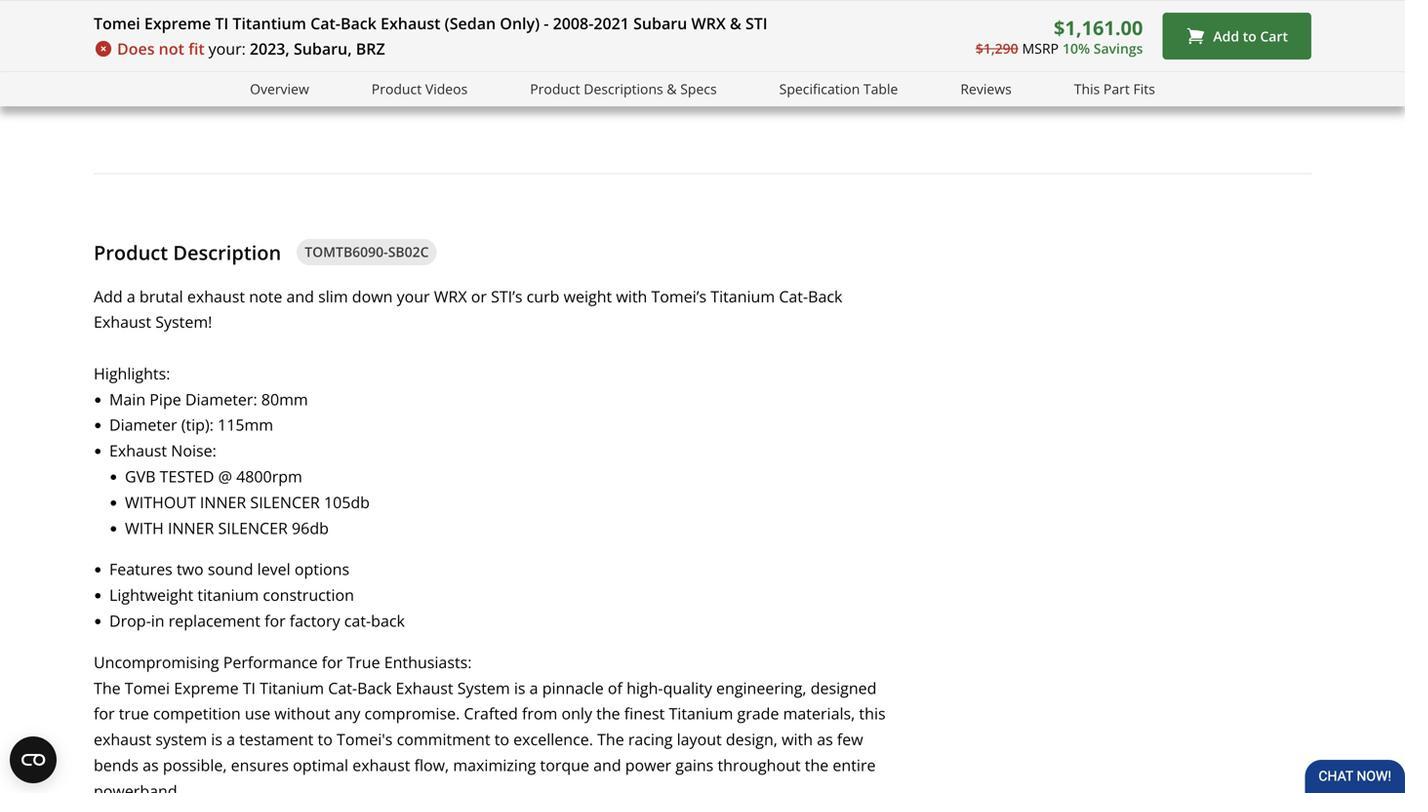 Task type: locate. For each thing, give the bounding box(es) containing it.
silencer down 4800rpm
[[250, 492, 320, 513]]

0 horizontal spatial &
[[667, 80, 677, 98]]

quality
[[663, 678, 712, 699]]

a inside add a brutal exhaust note and slim down your wrx or sti's curb weight with tomei's titanium cat-back exhaust system!
[[127, 286, 135, 307]]

inner
[[200, 492, 246, 513], [168, 518, 214, 539]]

add
[[1213, 27, 1239, 45], [94, 286, 123, 307]]

1 horizontal spatial exhaust
[[187, 286, 245, 307]]

msrp
[[1022, 39, 1059, 57]]

maximizing
[[453, 755, 536, 776]]

tested
[[160, 466, 214, 487]]

add inside add a brutal exhaust note and slim down your wrx or sti's curb weight with tomei's titanium cat-back exhaust system!
[[94, 286, 123, 307]]

designed
[[811, 678, 877, 699]]

to
[[1243, 27, 1257, 45], [318, 729, 333, 750], [494, 729, 509, 750]]

uncompromising
[[94, 652, 219, 673]]

2 vertical spatial back
[[357, 678, 392, 699]]

subaru
[[633, 13, 687, 34]]

1 vertical spatial wrx
[[434, 286, 467, 307]]

titanium inside add a brutal exhaust note and slim down your wrx or sti's curb weight with tomei's titanium cat-back exhaust system!
[[711, 286, 775, 307]]

ti up use
[[243, 678, 256, 699]]

weight
[[564, 286, 612, 307]]

system
[[457, 678, 510, 699]]

product
[[372, 80, 422, 98], [530, 80, 580, 98], [94, 239, 168, 266]]

1 horizontal spatial and
[[593, 755, 621, 776]]

exhaust inside main pipe diameter: 80mm diameter (tip): 115mm exhaust noise: gvb tested @ 4800rpm without inner silencer 105db with inner silencer 96db
[[109, 440, 167, 461]]

as left few
[[817, 729, 833, 750]]

add left 'brutal'
[[94, 286, 123, 307]]

titantium
[[233, 13, 306, 34]]

product description
[[94, 239, 281, 266]]

0 vertical spatial exhaust
[[187, 286, 245, 307]]

replacement
[[169, 610, 260, 631]]

for left true
[[322, 652, 343, 673]]

exhaust up bends
[[94, 729, 151, 750]]

use
[[245, 703, 271, 724]]

inner down @ on the left
[[200, 492, 246, 513]]

exhaust down tomei's
[[353, 755, 410, 776]]

1 horizontal spatial with
[[782, 729, 813, 750]]

and
[[286, 286, 314, 307], [593, 755, 621, 776]]

0 horizontal spatial is
[[211, 729, 222, 750]]

expreme inside uncompromising performance for true enthusiasts: the tomei expreme ti titanium cat-back exhaust system is a pinnacle of high-quality engineering, designed for true competition use without any compromise. crafted from only the finest titanium grade materials, this exhaust system is a testament to tomei's commitment to excellence. the racing layout design, with as few bends as possible, ensures optimal exhaust flow, maximizing torque and power gains throughout the entire powerband.
[[174, 678, 239, 699]]

1 vertical spatial expreme
[[174, 678, 239, 699]]

1 vertical spatial titanium
[[260, 678, 324, 699]]

115mm
[[218, 414, 273, 435]]

1 vertical spatial add
[[94, 286, 123, 307]]

factory
[[290, 610, 340, 631]]

titanium right tomei's
[[711, 286, 775, 307]]

exhaust inside add a brutal exhaust note and slim down your wrx or sti's curb weight with tomei's titanium cat-back exhaust system!
[[94, 311, 151, 332]]

2 horizontal spatial for
[[322, 652, 343, 673]]

1 horizontal spatial ti
[[243, 678, 256, 699]]

the up "true" at left bottom
[[94, 678, 121, 699]]

a
[[127, 286, 135, 307], [530, 678, 538, 699], [227, 729, 235, 750]]

the left entire
[[805, 755, 829, 776]]

0 vertical spatial expreme
[[144, 13, 211, 34]]

0 vertical spatial with
[[616, 286, 647, 307]]

true
[[347, 652, 380, 673]]

0 vertical spatial tomei
[[94, 13, 140, 34]]

with right weight
[[616, 286, 647, 307]]

1 horizontal spatial add
[[1213, 27, 1239, 45]]

system!
[[155, 311, 212, 332]]

and left "power"
[[593, 755, 621, 776]]

1 vertical spatial silencer
[[218, 518, 288, 539]]

for inside features two sound level options lightweight titanium construction drop-in replacement for factory cat-back
[[265, 610, 286, 631]]

this
[[1074, 80, 1100, 98]]

2021
[[594, 13, 629, 34]]

0 vertical spatial add
[[1213, 27, 1239, 45]]

racing
[[628, 729, 673, 750]]

pinnacle
[[542, 678, 604, 699]]

any
[[334, 703, 360, 724]]

0 vertical spatial and
[[286, 286, 314, 307]]

wrx
[[691, 13, 726, 34], [434, 286, 467, 307]]

ti up your:
[[215, 13, 229, 34]]

1 horizontal spatial product
[[372, 80, 422, 98]]

2 vertical spatial cat-
[[328, 678, 357, 699]]

1 vertical spatial inner
[[168, 518, 214, 539]]

exhaust down the enthusiasts:
[[396, 678, 453, 699]]

0 horizontal spatial the
[[596, 703, 620, 724]]

down
[[352, 286, 393, 307]]

tomei up does
[[94, 13, 140, 34]]

$1,290
[[976, 39, 1018, 57]]

back inside uncompromising performance for true enthusiasts: the tomei expreme ti titanium cat-back exhaust system is a pinnacle of high-quality engineering, designed for true competition use without any compromise. crafted from only the finest titanium grade materials, this exhaust system is a testament to tomei's commitment to excellence. the racing layout design, with as few bends as possible, ensures optimal exhaust flow, maximizing torque and power gains throughout the entire powerband.
[[357, 678, 392, 699]]

tomei expreme ti titantium cat-back exhaust (sedan only) - 2008-2021 subaru wrx & sti
[[94, 13, 768, 34]]

entire
[[833, 755, 876, 776]]

the left racing at the left
[[597, 729, 624, 750]]

the
[[94, 678, 121, 699], [597, 729, 624, 750]]

this part fits link
[[1074, 78, 1155, 100]]

0 vertical spatial inner
[[200, 492, 246, 513]]

0 vertical spatial &
[[730, 13, 741, 34]]

videos
[[425, 80, 468, 98]]

expreme up competition
[[174, 678, 239, 699]]

add left cart
[[1213, 27, 1239, 45]]

0 horizontal spatial and
[[286, 286, 314, 307]]

exhaust down 'brutal'
[[94, 311, 151, 332]]

is down competition
[[211, 729, 222, 750]]

wrx left or
[[434, 286, 467, 307]]

titanium up 'without'
[[260, 678, 324, 699]]

1 vertical spatial &
[[667, 80, 677, 98]]

product up 'brutal'
[[94, 239, 168, 266]]

true
[[119, 703, 149, 724]]

exhaust up system! at the top left of the page
[[187, 286, 245, 307]]

0 horizontal spatial to
[[318, 729, 333, 750]]

the down of
[[596, 703, 620, 724]]

0 vertical spatial as
[[817, 729, 833, 750]]

flow,
[[414, 755, 449, 776]]

2 vertical spatial titanium
[[669, 703, 733, 724]]

tomei down uncompromising
[[125, 678, 170, 699]]

sti
[[746, 13, 768, 34]]

1 vertical spatial back
[[808, 286, 843, 307]]

1 horizontal spatial for
[[265, 610, 286, 631]]

1 vertical spatial cat-
[[779, 286, 808, 307]]

add for add a brutal exhaust note and slim down your wrx or sti's curb weight with tomei's titanium cat-back exhaust system!
[[94, 286, 123, 307]]

description
[[173, 239, 281, 266]]

exhaust
[[381, 13, 441, 34], [94, 311, 151, 332], [109, 440, 167, 461], [396, 678, 453, 699]]

0 vertical spatial a
[[127, 286, 135, 307]]

exhaust up gvb
[[109, 440, 167, 461]]

cat-
[[310, 13, 341, 34], [779, 286, 808, 307], [328, 678, 357, 699]]

does
[[117, 38, 155, 59]]

to up optimal at the left bottom
[[318, 729, 333, 750]]

4800rpm
[[236, 466, 302, 487]]

product down -
[[530, 80, 580, 98]]

to up maximizing
[[494, 729, 509, 750]]

1 vertical spatial a
[[530, 678, 538, 699]]

& left sti
[[730, 13, 741, 34]]

for left factory
[[265, 610, 286, 631]]

0 vertical spatial wrx
[[691, 13, 726, 34]]

lightweight
[[109, 585, 193, 606]]

2 horizontal spatial to
[[1243, 27, 1257, 45]]

few
[[837, 729, 863, 750]]

inner down the without
[[168, 518, 214, 539]]

or
[[471, 286, 487, 307]]

sb02c
[[388, 243, 429, 261]]

0 horizontal spatial wrx
[[434, 286, 467, 307]]

this
[[859, 703, 886, 724]]

features
[[109, 559, 173, 580]]

0 vertical spatial silencer
[[250, 492, 320, 513]]

crafted
[[464, 703, 518, 724]]

a left 'brutal'
[[127, 286, 135, 307]]

a up from
[[530, 678, 538, 699]]

exhaust inside uncompromising performance for true enthusiasts: the tomei expreme ti titanium cat-back exhaust system is a pinnacle of high-quality engineering, designed for true competition use without any compromise. crafted from only the finest titanium grade materials, this exhaust system is a testament to tomei's commitment to excellence. the racing layout design, with as few bends as possible, ensures optimal exhaust flow, maximizing torque and power gains throughout the entire powerband.
[[396, 678, 453, 699]]

to left cart
[[1243, 27, 1257, 45]]

as
[[817, 729, 833, 750], [143, 755, 159, 776]]

0 horizontal spatial the
[[94, 678, 121, 699]]

table
[[864, 80, 898, 98]]

0 horizontal spatial add
[[94, 286, 123, 307]]

1 horizontal spatial wrx
[[691, 13, 726, 34]]

a up the ensures in the bottom of the page
[[227, 729, 235, 750]]

add inside "button"
[[1213, 27, 1239, 45]]

silencer up level
[[218, 518, 288, 539]]

product descriptions & specs link
[[530, 78, 717, 100]]

96db
[[292, 518, 329, 539]]

1 vertical spatial with
[[782, 729, 813, 750]]

wrx left sti
[[691, 13, 726, 34]]

with
[[125, 518, 164, 539]]

0 vertical spatial ti
[[215, 13, 229, 34]]

0 vertical spatial the
[[94, 678, 121, 699]]

as up powerband.
[[143, 755, 159, 776]]

product inside "link"
[[530, 80, 580, 98]]

in
[[151, 610, 164, 631]]

titanium up the layout
[[669, 703, 733, 724]]

tomei's
[[651, 286, 707, 307]]

back
[[341, 13, 377, 34], [808, 286, 843, 307], [357, 678, 392, 699]]

& left specs
[[667, 80, 677, 98]]

1 vertical spatial exhaust
[[94, 729, 151, 750]]

2 horizontal spatial exhaust
[[353, 755, 410, 776]]

$1,161.00
[[1054, 14, 1143, 41]]

0 horizontal spatial as
[[143, 755, 159, 776]]

brz
[[356, 38, 385, 59]]

10%
[[1063, 39, 1090, 57]]

and left slim
[[286, 286, 314, 307]]

with down materials, at the bottom of page
[[782, 729, 813, 750]]

product down brz at left top
[[372, 80, 422, 98]]

1 horizontal spatial a
[[227, 729, 235, 750]]

and inside uncompromising performance for true enthusiasts: the tomei expreme ti titanium cat-back exhaust system is a pinnacle of high-quality engineering, designed for true competition use without any compromise. crafted from only the finest titanium grade materials, this exhaust system is a testament to tomei's commitment to excellence. the racing layout design, with as few bends as possible, ensures optimal exhaust flow, maximizing torque and power gains throughout the entire powerband.
[[593, 755, 621, 776]]

0 vertical spatial for
[[265, 610, 286, 631]]

1 vertical spatial ti
[[243, 678, 256, 699]]

bends
[[94, 755, 139, 776]]

specs
[[680, 80, 717, 98]]

tomei
[[94, 13, 140, 34], [125, 678, 170, 699]]

1 vertical spatial as
[[143, 755, 159, 776]]

noise:
[[171, 440, 216, 461]]

for left "true" at left bottom
[[94, 703, 115, 724]]

tomei's
[[337, 729, 393, 750]]

0 horizontal spatial product
[[94, 239, 168, 266]]

cat- inside add a brutal exhaust note and slim down your wrx or sti's curb weight with tomei's titanium cat-back exhaust system!
[[779, 286, 808, 307]]

1 vertical spatial and
[[593, 755, 621, 776]]

with inside uncompromising performance for true enthusiasts: the tomei expreme ti titanium cat-back exhaust system is a pinnacle of high-quality engineering, designed for true competition use without any compromise. crafted from only the finest titanium grade materials, this exhaust system is a testament to tomei's commitment to excellence. the racing layout design, with as few bends as possible, ensures optimal exhaust flow, maximizing torque and power gains throughout the entire powerband.
[[782, 729, 813, 750]]

1 horizontal spatial as
[[817, 729, 833, 750]]

1 vertical spatial the
[[597, 729, 624, 750]]

drop-
[[109, 610, 151, 631]]

1 horizontal spatial to
[[494, 729, 509, 750]]

1 vertical spatial tomei
[[125, 678, 170, 699]]

is up from
[[514, 678, 526, 699]]

2 vertical spatial exhaust
[[353, 755, 410, 776]]

2 vertical spatial for
[[94, 703, 115, 724]]

0 horizontal spatial for
[[94, 703, 115, 724]]

without
[[275, 703, 330, 724]]

0 horizontal spatial with
[[616, 286, 647, 307]]

0 horizontal spatial a
[[127, 286, 135, 307]]

0 vertical spatial titanium
[[711, 286, 775, 307]]

uncompromising performance for true enthusiasts: the tomei expreme ti titanium cat-back exhaust system is a pinnacle of high-quality engineering, designed for true competition use without any compromise. crafted from only the finest titanium grade materials, this exhaust system is a testament to tomei's commitment to excellence. the racing layout design, with as few bends as possible, ensures optimal exhaust flow, maximizing torque and power gains throughout the entire powerband.
[[94, 652, 886, 793]]

0 vertical spatial is
[[514, 678, 526, 699]]

from
[[522, 703, 558, 724]]

1 horizontal spatial the
[[805, 755, 829, 776]]

add for add to cart
[[1213, 27, 1239, 45]]

exhaust up brz at left top
[[381, 13, 441, 34]]

subaru,
[[294, 38, 352, 59]]

expreme up the not
[[144, 13, 211, 34]]

ti inside uncompromising performance for true enthusiasts: the tomei expreme ti titanium cat-back exhaust system is a pinnacle of high-quality engineering, designed for true competition use without any compromise. crafted from only the finest titanium grade materials, this exhaust system is a testament to tomei's commitment to excellence. the racing layout design, with as few bends as possible, ensures optimal exhaust flow, maximizing torque and power gains throughout the entire powerband.
[[243, 678, 256, 699]]

2 horizontal spatial a
[[530, 678, 538, 699]]

features two sound level options lightweight titanium construction drop-in replacement for factory cat-back
[[109, 559, 413, 631]]

specification table link
[[779, 78, 898, 100]]

2 horizontal spatial product
[[530, 80, 580, 98]]

2 vertical spatial a
[[227, 729, 235, 750]]

&
[[730, 13, 741, 34], [667, 80, 677, 98]]



Task type: vqa. For each thing, say whether or not it's contained in the screenshot.
the to to the right
yes



Task type: describe. For each thing, give the bounding box(es) containing it.
tomtb6090-
[[305, 243, 388, 261]]

0 horizontal spatial ti
[[215, 13, 229, 34]]

with inside add a brutal exhaust note and slim down your wrx or sti's curb weight with tomei's titanium cat-back exhaust system!
[[616, 286, 647, 307]]

your
[[397, 286, 430, 307]]

of
[[608, 678, 623, 699]]

only)
[[500, 13, 540, 34]]

brutal
[[139, 286, 183, 307]]

pipe
[[150, 389, 181, 410]]

torque
[[540, 755, 589, 776]]

back
[[371, 610, 405, 631]]

sti's
[[491, 286, 523, 307]]

high-
[[627, 678, 663, 699]]

1 vertical spatial for
[[322, 652, 343, 673]]

1 horizontal spatial is
[[514, 678, 526, 699]]

system
[[156, 729, 207, 750]]

back inside add a brutal exhaust note and slim down your wrx or sti's curb weight with tomei's titanium cat-back exhaust system!
[[808, 286, 843, 307]]

without
[[125, 492, 196, 513]]

& inside "link"
[[667, 80, 677, 98]]

fit
[[188, 38, 205, 59]]

1 vertical spatial is
[[211, 729, 222, 750]]

reviews link
[[961, 78, 1012, 100]]

level
[[257, 559, 291, 580]]

gvb
[[125, 466, 156, 487]]

commitment
[[397, 729, 490, 750]]

product for product videos
[[372, 80, 422, 98]]

specification
[[779, 80, 860, 98]]

two
[[177, 559, 204, 580]]

product for product description
[[94, 239, 168, 266]]

tomei inside uncompromising performance for true enthusiasts: the tomei expreme ti titanium cat-back exhaust system is a pinnacle of high-quality engineering, designed for true competition use without any compromise. crafted from only the finest titanium grade materials, this exhaust system is a testament to tomei's commitment to excellence. the racing layout design, with as few bends as possible, ensures optimal exhaust flow, maximizing torque and power gains throughout the entire powerband.
[[125, 678, 170, 699]]

0 vertical spatial back
[[341, 13, 377, 34]]

0 vertical spatial cat-
[[310, 13, 341, 34]]

2023,
[[250, 38, 290, 59]]

throughout
[[718, 755, 801, 776]]

not
[[159, 38, 184, 59]]

1 vertical spatial the
[[805, 755, 829, 776]]

product videos link
[[372, 78, 468, 100]]

105db
[[324, 492, 370, 513]]

design,
[[726, 729, 778, 750]]

diameter:
[[185, 389, 257, 410]]

sound
[[208, 559, 253, 580]]

product for product descriptions & specs
[[530, 80, 580, 98]]

part
[[1104, 80, 1130, 98]]

highlights:
[[94, 363, 178, 384]]

cat- inside uncompromising performance for true enthusiasts: the tomei expreme ti titanium cat-back exhaust system is a pinnacle of high-quality engineering, designed for true competition use without any compromise. crafted from only the finest titanium grade materials, this exhaust system is a testament to tomei's commitment to excellence. the racing layout design, with as few bends as possible, ensures optimal exhaust flow, maximizing torque and power gains throughout the entire powerband.
[[328, 678, 357, 699]]

testament
[[239, 729, 314, 750]]

0 vertical spatial the
[[596, 703, 620, 724]]

grade
[[737, 703, 779, 724]]

overview link
[[250, 78, 309, 100]]

engineering,
[[716, 678, 807, 699]]

(tip):
[[181, 414, 214, 435]]

optimal
[[293, 755, 348, 776]]

-
[[544, 13, 549, 34]]

tomtb6090-sb02c
[[305, 243, 429, 261]]

$1,161.00 $1,290 msrp 10% savings
[[976, 14, 1143, 57]]

note
[[249, 286, 282, 307]]

ensures
[[231, 755, 289, 776]]

@
[[218, 466, 232, 487]]

(sedan
[[445, 13, 496, 34]]

layout
[[677, 729, 722, 750]]

and inside add a brutal exhaust note and slim down your wrx or sti's curb weight with tomei's titanium cat-back exhaust system!
[[286, 286, 314, 307]]

1 horizontal spatial &
[[730, 13, 741, 34]]

to inside "button"
[[1243, 27, 1257, 45]]

curb
[[527, 286, 560, 307]]

wrx inside add a brutal exhaust note and slim down your wrx or sti's curb weight with tomei's titanium cat-back exhaust system!
[[434, 286, 467, 307]]

gains
[[676, 755, 714, 776]]

open widget image
[[10, 737, 57, 784]]

enthusiasts:
[[384, 652, 472, 673]]

only
[[562, 703, 592, 724]]

exhaust inside add a brutal exhaust note and slim down your wrx or sti's curb weight with tomei's titanium cat-back exhaust system!
[[187, 286, 245, 307]]

0 horizontal spatial exhaust
[[94, 729, 151, 750]]

product descriptions & specs
[[530, 80, 717, 98]]

cart
[[1260, 27, 1288, 45]]

slim
[[318, 286, 348, 307]]

product videos
[[372, 80, 468, 98]]

add a brutal exhaust note and slim down your wrx or sti's curb weight with tomei's titanium cat-back exhaust system!
[[94, 286, 843, 332]]

performance
[[223, 652, 318, 673]]

overview
[[250, 80, 309, 98]]

materials,
[[783, 703, 855, 724]]

your:
[[208, 38, 246, 59]]

options
[[295, 559, 349, 580]]

add to cart
[[1213, 27, 1288, 45]]

1 horizontal spatial the
[[597, 729, 624, 750]]

this part fits
[[1074, 80, 1155, 98]]

power
[[625, 755, 671, 776]]

80mm
[[261, 389, 308, 410]]

add to cart button
[[1163, 13, 1312, 60]]

powerband.
[[94, 781, 181, 793]]

does not fit your: 2023, subaru, brz
[[117, 38, 385, 59]]

descriptions
[[584, 80, 663, 98]]

fits
[[1133, 80, 1155, 98]]

finest
[[624, 703, 665, 724]]



